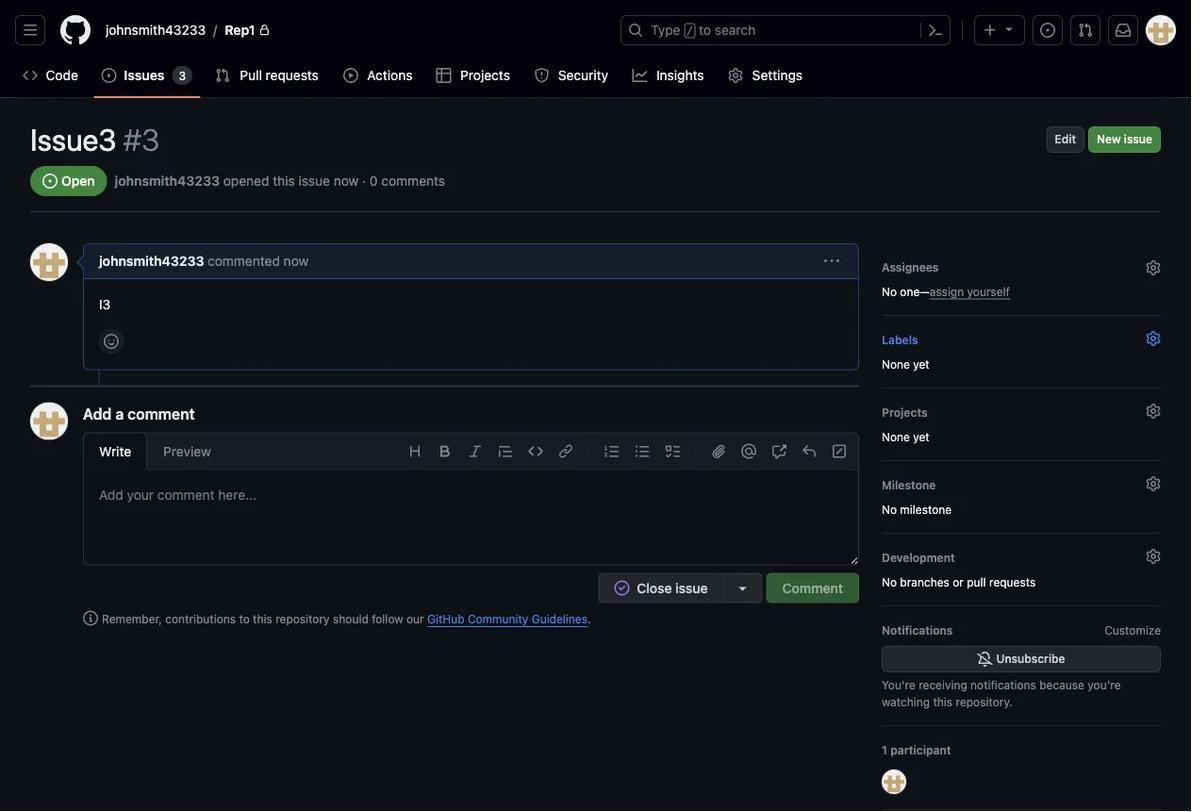 Task type: describe. For each thing, give the bounding box(es) containing it.
preview
[[163, 444, 211, 460]]

i3
[[99, 296, 111, 312]]

add your comment here...
[[99, 487, 257, 503]]

yet for projects
[[914, 430, 930, 443]]

johnsmith43233 commented now
[[99, 253, 309, 269]]

type
[[651, 22, 681, 38]]

our
[[407, 613, 424, 626]]

notifications
[[882, 624, 953, 637]]

johnsmith43233 link for opened this issue
[[115, 173, 220, 189]]

add for add your comment here...
[[99, 487, 123, 503]]

#3
[[123, 122, 160, 158]]

development
[[882, 551, 956, 564]]

repository.
[[956, 695, 1013, 709]]

gear image inside milestone popup button
[[1146, 477, 1162, 492]]

@johnsmith43233 image
[[882, 770, 907, 795]]

notifications
[[971, 678, 1037, 692]]

issue opened image
[[101, 68, 116, 83]]

no branches or pull requests
[[882, 576, 1036, 589]]

requests inside 'link issues' element
[[990, 576, 1036, 589]]

no for no branches or pull requests
[[882, 576, 897, 589]]

0 vertical spatial code image
[[23, 68, 38, 83]]

to for search
[[699, 22, 712, 38]]

projects button
[[882, 400, 1162, 425]]

reply image
[[802, 444, 817, 459]]

customize
[[1105, 624, 1162, 637]]

unsubscribe
[[997, 652, 1066, 666]]

select projects element
[[882, 400, 1162, 445]]

now link
[[284, 253, 309, 269]]

·
[[362, 173, 366, 189]]

comment
[[783, 580, 844, 596]]

projects inside projects popup button
[[882, 406, 928, 419]]

you're
[[882, 678, 916, 692]]

add a comment
[[83, 405, 195, 423]]

close issue
[[637, 580, 708, 596]]

show options image
[[825, 254, 840, 269]]

branches
[[901, 576, 950, 589]]

mention image
[[742, 444, 757, 459]]

play image
[[343, 68, 359, 83]]

command palette image
[[928, 23, 944, 38]]

because
[[1040, 678, 1085, 692]]

actions link
[[336, 61, 422, 90]]

insights link
[[625, 61, 714, 90]]

remember,
[[102, 613, 162, 626]]

new
[[1097, 133, 1122, 146]]

notifications image
[[1116, 23, 1131, 38]]

issue for close issue
[[676, 580, 708, 596]]

or
[[953, 576, 964, 589]]

watching
[[882, 695, 930, 709]]

add a comment element
[[83, 402, 860, 603]]

search
[[715, 22, 756, 38]]

johnsmith43233 opened this issue now · 0 comments
[[115, 173, 445, 189]]

quote image
[[498, 444, 513, 459]]

labels button
[[882, 327, 1162, 352]]

1 vertical spatial issue
[[299, 173, 330, 189]]

projects link
[[429, 61, 519, 90]]

contributions
[[165, 613, 236, 626]]

assignees
[[882, 260, 939, 274]]

you're
[[1088, 678, 1121, 692]]

milestone
[[901, 503, 952, 516]]

actions
[[367, 67, 413, 83]]

none yet for labels
[[882, 358, 930, 371]]

one—
[[901, 285, 930, 298]]

0 vertical spatial projects
[[461, 67, 510, 83]]

this inside the you're receiving notifications because you're watching this repository.
[[934, 695, 953, 709]]

write
[[99, 444, 131, 460]]

plus image
[[983, 23, 998, 38]]

no one— assign yourself
[[882, 285, 1010, 298]]

no milestone
[[882, 503, 952, 516]]

1 horizontal spatial code image
[[528, 444, 544, 459]]

1 vertical spatial issue opened image
[[42, 174, 58, 189]]

open
[[61, 173, 95, 189]]

here...
[[218, 487, 257, 503]]

shield image
[[534, 68, 549, 83]]

comment for your
[[157, 487, 215, 503]]

type / to search
[[651, 22, 756, 38]]

write button
[[83, 433, 147, 470]]

yet for labels
[[914, 358, 930, 371]]

a
[[115, 405, 124, 423]]

remember, contributions to this repository should follow     our github community guidelines .
[[102, 613, 591, 626]]

1
[[882, 744, 888, 757]]

.
[[588, 613, 591, 626]]

should
[[333, 613, 369, 626]]

close
[[637, 580, 672, 596]]

gear image for none yet
[[1146, 404, 1162, 419]]

johnsmith43233 for johnsmith43233 opened this issue now · 0 comments
[[115, 173, 220, 189]]

issue3
[[30, 122, 117, 158]]

unsubscribe button
[[882, 646, 1162, 673]]

guidelines
[[532, 613, 588, 626]]

rep1
[[225, 22, 255, 38]]

pull
[[240, 67, 262, 83]]

none for labels
[[882, 358, 910, 371]]

info image
[[83, 611, 98, 626]]

assign yourself button
[[930, 283, 1010, 300]]

security link
[[527, 61, 618, 90]]

close issue button
[[599, 573, 723, 603]]

comments
[[382, 173, 445, 189]]

labels
[[882, 333, 919, 346]]

2 @johnsmith43233 image from the top
[[30, 402, 68, 440]]

preview button
[[147, 433, 227, 470]]

pull requests link
[[208, 61, 328, 90]]

yourself
[[968, 285, 1010, 298]]

participant
[[891, 744, 952, 757]]

list containing johnsmith43233 /
[[98, 15, 610, 45]]

issue for new issue
[[1125, 133, 1153, 146]]

gear image for no branches or pull requests
[[1146, 549, 1162, 564]]

add for add a comment
[[83, 405, 112, 423]]



Task type: vqa. For each thing, say whether or not it's contained in the screenshot.
search box
no



Task type: locate. For each thing, give the bounding box(es) containing it.
0 vertical spatial johnsmith43233 link
[[98, 15, 213, 45]]

1 @johnsmith43233 image from the top
[[30, 243, 68, 281]]

issue opened image left open
[[42, 174, 58, 189]]

1 vertical spatial gear image
[[1146, 331, 1162, 346]]

cross reference image
[[772, 444, 787, 459]]

0 horizontal spatial to
[[239, 613, 250, 626]]

issue left ·
[[299, 173, 330, 189]]

issue closed image
[[615, 581, 630, 596]]

0 vertical spatial requests
[[266, 67, 319, 83]]

/ right type
[[687, 25, 693, 38]]

none up the milestone
[[882, 430, 910, 443]]

johnsmith43233 inside johnsmith43233 /
[[106, 22, 206, 38]]

2 vertical spatial johnsmith43233 link
[[99, 253, 204, 269]]

0 horizontal spatial git pull request image
[[215, 68, 230, 83]]

0 vertical spatial none
[[882, 358, 910, 371]]

comment
[[128, 405, 195, 423], [157, 487, 215, 503]]

no inside select milestones element
[[882, 503, 897, 516]]

1 vertical spatial code image
[[528, 444, 544, 459]]

select milestones element
[[882, 473, 1162, 518]]

issue right close
[[676, 580, 708, 596]]

no for no one— assign yourself
[[882, 285, 897, 298]]

list
[[98, 15, 610, 45]]

johnsmith43233 up issues at the top of page
[[106, 22, 206, 38]]

2 vertical spatial this
[[934, 695, 953, 709]]

0 vertical spatial this
[[273, 173, 295, 189]]

to right contributions
[[239, 613, 250, 626]]

3
[[179, 69, 186, 82]]

commented
[[208, 253, 280, 269]]

2 horizontal spatial this
[[934, 695, 953, 709]]

2 vertical spatial gear image
[[1146, 477, 1162, 492]]

/
[[213, 22, 217, 38], [687, 25, 693, 38]]

now
[[334, 173, 359, 189], [284, 253, 309, 269]]

security
[[558, 67, 609, 83]]

1 vertical spatial requests
[[990, 576, 1036, 589]]

this down receiving
[[934, 695, 953, 709]]

comment down preview
[[157, 487, 215, 503]]

0 horizontal spatial /
[[213, 22, 217, 38]]

receiving
[[919, 678, 968, 692]]

milestone button
[[882, 473, 1162, 497]]

yet down labels
[[914, 358, 930, 371]]

projects up the milestone
[[882, 406, 928, 419]]

add
[[83, 405, 112, 423], [99, 487, 123, 503]]

1 horizontal spatial now
[[334, 173, 359, 189]]

0 vertical spatial no
[[882, 285, 897, 298]]

/ for type
[[687, 25, 693, 38]]

code image left 'code'
[[23, 68, 38, 83]]

issues
[[124, 67, 165, 83]]

johnsmith43233 for johnsmith43233 commented now
[[99, 253, 204, 269]]

github
[[427, 613, 465, 626]]

now left ·
[[334, 173, 359, 189]]

1 vertical spatial to
[[239, 613, 250, 626]]

1 horizontal spatial issue opened image
[[1041, 23, 1056, 38]]

2 vertical spatial gear image
[[1146, 549, 1162, 564]]

gear image inside "settings" link
[[729, 68, 744, 83]]

issue opened image
[[1041, 23, 1056, 38], [42, 174, 58, 189]]

comment up the add a comment tab list
[[128, 405, 195, 423]]

requests
[[266, 67, 319, 83], [990, 576, 1036, 589]]

issue inside button
[[676, 580, 708, 596]]

0 horizontal spatial this
[[253, 613, 272, 626]]

1 vertical spatial johnsmith43233
[[115, 173, 220, 189]]

1 vertical spatial gear image
[[1146, 404, 1162, 419]]

johnsmith43233 /
[[106, 22, 217, 38]]

/ inside type / to search
[[687, 25, 693, 38]]

settings
[[753, 67, 803, 83]]

add left a
[[83, 405, 112, 423]]

0 vertical spatial git pull request image
[[1079, 23, 1094, 38]]

1 yet from the top
[[914, 358, 930, 371]]

@johnsmith43233 image left a
[[30, 402, 68, 440]]

no left the one—
[[882, 285, 897, 298]]

0 vertical spatial johnsmith43233
[[106, 22, 206, 38]]

0 vertical spatial yet
[[914, 358, 930, 371]]

gear image inside labels popup button
[[1146, 331, 1162, 346]]

assignees button
[[882, 255, 1162, 279]]

lock image
[[259, 25, 270, 36]]

johnsmith43233 link up "i3"
[[99, 253, 204, 269]]

1 horizontal spatial projects
[[882, 406, 928, 419]]

heading image
[[408, 444, 423, 459]]

code image left link 'icon'
[[528, 444, 544, 459]]

diff ignored image
[[832, 444, 847, 459]]

2 vertical spatial johnsmith43233
[[99, 253, 204, 269]]

0 vertical spatial issue
[[1125, 133, 1153, 146]]

this left repository
[[253, 613, 272, 626]]

gear image inside projects popup button
[[1146, 404, 1162, 419]]

0 vertical spatial to
[[699, 22, 712, 38]]

italic image
[[468, 444, 483, 459]]

1 horizontal spatial issue
[[676, 580, 708, 596]]

no inside 'link issues' element
[[882, 576, 897, 589]]

add or remove reactions image
[[104, 334, 119, 349]]

/ for johnsmith43233
[[213, 22, 217, 38]]

projects
[[461, 67, 510, 83], [882, 406, 928, 419]]

1 none from the top
[[882, 358, 910, 371]]

1 no from the top
[[882, 285, 897, 298]]

0 vertical spatial comment
[[128, 405, 195, 423]]

0 vertical spatial add
[[83, 405, 112, 423]]

issue3 #3
[[30, 122, 160, 158]]

1 vertical spatial none
[[882, 430, 910, 443]]

select assignees element
[[882, 255, 1162, 300]]

1 vertical spatial git pull request image
[[215, 68, 230, 83]]

  text field
[[84, 470, 859, 565]]

1 vertical spatial comment
[[157, 487, 215, 503]]

2 vertical spatial no
[[882, 576, 897, 589]]

none yet inside select projects element
[[882, 430, 930, 443]]

2 horizontal spatial issue
[[1125, 133, 1153, 146]]

0 vertical spatial none yet
[[882, 358, 930, 371]]

no for no milestone
[[882, 503, 897, 516]]

code
[[46, 67, 78, 83]]

settings link
[[721, 61, 812, 90]]

yet
[[914, 358, 930, 371], [914, 430, 930, 443]]

triangle down image
[[1002, 21, 1017, 36]]

/ inside johnsmith43233 /
[[213, 22, 217, 38]]

1 gear image from the top
[[1146, 260, 1162, 276]]

requests right pull
[[266, 67, 319, 83]]

0 horizontal spatial requests
[[266, 67, 319, 83]]

edit button
[[1047, 126, 1085, 153]]

follow
[[372, 613, 403, 626]]

requests down the development 'popup button'
[[990, 576, 1036, 589]]

3 gear image from the top
[[1146, 477, 1162, 492]]

no down the milestone
[[882, 503, 897, 516]]

rep1 link
[[217, 15, 278, 45]]

0 vertical spatial @johnsmith43233 image
[[30, 243, 68, 281]]

insights
[[657, 67, 705, 83]]

0 vertical spatial now
[[334, 173, 359, 189]]

none for projects
[[882, 430, 910, 443]]

1 horizontal spatial git pull request image
[[1079, 23, 1094, 38]]

0 vertical spatial issue opened image
[[1041, 23, 1056, 38]]

list unordered image
[[635, 444, 650, 459]]

none
[[882, 358, 910, 371], [882, 430, 910, 443]]

issue right new at the right
[[1125, 133, 1153, 146]]

new issue link
[[1089, 126, 1162, 153]]

0 horizontal spatial now
[[284, 253, 309, 269]]

yet up the milestone
[[914, 430, 930, 443]]

1 vertical spatial projects
[[882, 406, 928, 419]]

tasklist image
[[665, 444, 680, 459]]

1 vertical spatial yet
[[914, 430, 930, 443]]

none yet down labels
[[882, 358, 930, 371]]

git pull request image left the notifications image
[[1079, 23, 1094, 38]]

1 horizontal spatial /
[[687, 25, 693, 38]]

0
[[370, 173, 378, 189]]

git pull request image for issue opened image
[[215, 68, 230, 83]]

none yet for projects
[[882, 430, 930, 443]]

no left branches
[[882, 576, 897, 589]]

none down labels
[[882, 358, 910, 371]]

add or remove reactions element
[[99, 329, 124, 354]]

now right commented
[[284, 253, 309, 269]]

bold image
[[438, 444, 453, 459]]

gear image
[[1146, 260, 1162, 276], [1146, 404, 1162, 419], [1146, 477, 1162, 492]]

edit
[[1055, 133, 1077, 146]]

add a comment tab list
[[83, 433, 227, 470]]

1 horizontal spatial requests
[[990, 576, 1036, 589]]

milestone
[[882, 478, 936, 492]]

opened
[[223, 173, 269, 189]]

3 no from the top
[[882, 576, 897, 589]]

issue
[[1125, 133, 1153, 146], [299, 173, 330, 189], [676, 580, 708, 596]]

comment for a
[[128, 405, 195, 423]]

0 horizontal spatial projects
[[461, 67, 510, 83]]

gear image
[[729, 68, 744, 83], [1146, 331, 1162, 346], [1146, 549, 1162, 564]]

link issues element
[[882, 545, 1162, 591]]

to left search
[[699, 22, 712, 38]]

paperclip image
[[711, 444, 727, 459]]

0 vertical spatial gear image
[[729, 68, 744, 83]]

johnsmith43233 link up issues at the top of page
[[98, 15, 213, 45]]

to
[[699, 22, 712, 38], [239, 613, 250, 626]]

0 horizontal spatial issue
[[299, 173, 330, 189]]

johnsmith43233 for johnsmith43233 /
[[106, 22, 206, 38]]

list ordered image
[[605, 444, 620, 459]]

link image
[[559, 444, 574, 459]]

this right opened
[[273, 173, 295, 189]]

assign
[[930, 285, 965, 298]]

johnsmith43233 link down #3
[[115, 173, 220, 189]]

no inside select assignees element
[[882, 285, 897, 298]]

github community guidelines link
[[427, 613, 588, 626]]

gear image for no one—
[[1146, 260, 1162, 276]]

0 horizontal spatial code image
[[23, 68, 38, 83]]

johnsmith43233 down #3
[[115, 173, 220, 189]]

to for this
[[239, 613, 250, 626]]

table image
[[437, 68, 452, 83]]

no
[[882, 285, 897, 298], [882, 503, 897, 516], [882, 576, 897, 589]]

1 vertical spatial now
[[284, 253, 309, 269]]

2 vertical spatial issue
[[676, 580, 708, 596]]

pull
[[967, 576, 987, 589]]

1 horizontal spatial this
[[273, 173, 295, 189]]

none yet up the milestone
[[882, 430, 930, 443]]

git pull request image inside pull requests link
[[215, 68, 230, 83]]

community
[[468, 613, 529, 626]]

homepage image
[[60, 15, 91, 45]]

repository
[[276, 613, 330, 626]]

/ left rep1
[[213, 22, 217, 38]]

you're receiving notifications because you're watching this repository.
[[882, 678, 1121, 709]]

1 horizontal spatial to
[[699, 22, 712, 38]]

1 vertical spatial this
[[253, 613, 272, 626]]

yet inside select projects element
[[914, 430, 930, 443]]

pull requests
[[240, 67, 319, 83]]

your
[[127, 487, 154, 503]]

new issue
[[1097, 133, 1153, 146]]

this
[[273, 173, 295, 189], [253, 613, 272, 626], [934, 695, 953, 709]]

code image
[[23, 68, 38, 83], [528, 444, 544, 459]]

none inside select projects element
[[882, 430, 910, 443]]

1 vertical spatial johnsmith43233 link
[[115, 173, 220, 189]]

1 vertical spatial @johnsmith43233 image
[[30, 402, 68, 440]]

0 horizontal spatial issue opened image
[[42, 174, 58, 189]]

1 vertical spatial no
[[882, 503, 897, 516]]

git pull request image for the rightmost issue opened icon
[[1079, 23, 1094, 38]]

2 yet from the top
[[914, 430, 930, 443]]

bell slash image
[[978, 652, 993, 667]]

@johnsmith43233 image
[[30, 243, 68, 281], [30, 402, 68, 440]]

1 participant
[[882, 744, 952, 757]]

code link
[[15, 61, 86, 90]]

comment button
[[767, 573, 860, 603]]

johnsmith43233 link for commented
[[99, 253, 204, 269]]

0 vertical spatial gear image
[[1146, 260, 1162, 276]]

  text field inside add a comment element
[[84, 470, 859, 565]]

2 none yet from the top
[[882, 430, 930, 443]]

issue opened image right triangle down image
[[1041, 23, 1056, 38]]

projects right table icon
[[461, 67, 510, 83]]

gear image for none yet
[[1146, 331, 1162, 346]]

johnsmith43233 up "i3"
[[99, 253, 204, 269]]

1 none yet from the top
[[882, 358, 930, 371]]

johnsmith43233 link
[[98, 15, 213, 45], [115, 173, 220, 189], [99, 253, 204, 269]]

git pull request image
[[1079, 23, 1094, 38], [215, 68, 230, 83]]

development button
[[882, 545, 1162, 570]]

add left your
[[99, 487, 123, 503]]

none yet
[[882, 358, 930, 371], [882, 430, 930, 443]]

2 none from the top
[[882, 430, 910, 443]]

2 no from the top
[[882, 503, 897, 516]]

2 gear image from the top
[[1146, 404, 1162, 419]]

git pull request image left pull
[[215, 68, 230, 83]]

gear image inside the development 'popup button'
[[1146, 549, 1162, 564]]

@johnsmith43233 image down open
[[30, 243, 68, 281]]

graph image
[[633, 68, 648, 83]]

1 vertical spatial add
[[99, 487, 123, 503]]

1 vertical spatial none yet
[[882, 430, 930, 443]]

gear image inside assignees popup button
[[1146, 260, 1162, 276]]



